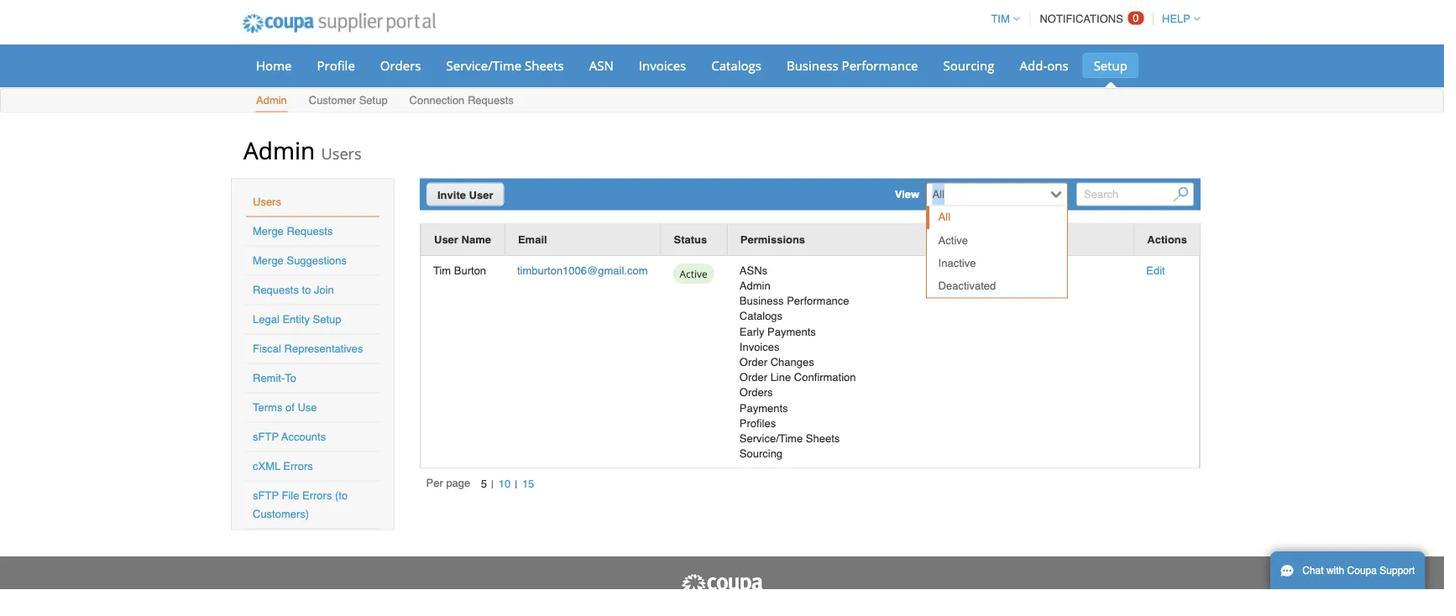 Task type: locate. For each thing, give the bounding box(es) containing it.
invoices right asn on the left top of the page
[[639, 57, 686, 74]]

tim for tim
[[991, 13, 1010, 25]]

1 horizontal spatial service/time
[[740, 432, 803, 445]]

requests for merge requests
[[287, 225, 333, 238]]

use
[[298, 401, 317, 414]]

1 horizontal spatial setup
[[359, 94, 388, 107]]

invoices down early
[[740, 341, 780, 353]]

service/time inside service/time sheets link
[[446, 57, 522, 74]]

active inside 'option'
[[939, 234, 968, 246]]

timburton1006@gmail.com link
[[517, 264, 648, 277]]

merge suggestions
[[253, 254, 347, 267]]

asn
[[589, 57, 614, 74]]

1 merge from the top
[[253, 225, 284, 238]]

email
[[518, 233, 547, 246]]

requests left to
[[253, 284, 299, 296]]

0 horizontal spatial navigation
[[426, 475, 539, 494]]

1 vertical spatial setup
[[359, 94, 388, 107]]

notifications
[[1040, 13, 1124, 25]]

1 horizontal spatial customer
[[941, 233, 992, 246]]

1 horizontal spatial active
[[939, 234, 968, 246]]

1 vertical spatial customer
[[941, 233, 992, 246]]

1 horizontal spatial business
[[787, 57, 839, 74]]

| right 10
[[515, 478, 518, 491]]

active down status "button"
[[680, 267, 708, 281]]

setup link
[[1083, 53, 1139, 78]]

merge suggestions link
[[253, 254, 347, 267]]

5
[[481, 478, 487, 491]]

user
[[469, 189, 493, 201], [434, 233, 458, 246]]

chat with coupa support button
[[1271, 552, 1426, 590]]

tim link
[[984, 13, 1020, 25]]

requests up suggestions
[[287, 225, 333, 238]]

1 vertical spatial errors
[[302, 490, 332, 502]]

1 vertical spatial user
[[434, 233, 458, 246]]

sftp up cxml
[[253, 431, 279, 443]]

1 vertical spatial catalogs
[[740, 310, 783, 323]]

admin users
[[244, 134, 362, 166]]

1 horizontal spatial coupa supplier portal image
[[680, 574, 764, 590]]

sftp file errors (to customers) link
[[253, 490, 348, 521]]

1 vertical spatial admin
[[244, 134, 315, 166]]

errors left "(to"
[[302, 490, 332, 502]]

business right catalogs link
[[787, 57, 839, 74]]

sheets
[[525, 57, 564, 74], [806, 432, 840, 445]]

users up merge requests
[[253, 196, 281, 208]]

0 vertical spatial requests
[[468, 94, 514, 107]]

users down customer setup link
[[321, 143, 362, 164]]

0 horizontal spatial invoices
[[639, 57, 686, 74]]

sourcing down profiles
[[740, 448, 783, 460]]

fiscal
[[253, 343, 281, 355]]

requests for connection requests
[[468, 94, 514, 107]]

2 sftp from the top
[[253, 490, 279, 502]]

0 vertical spatial orders
[[380, 57, 421, 74]]

line
[[771, 371, 791, 384]]

orders down line
[[740, 386, 773, 399]]

requests down service/time sheets link
[[468, 94, 514, 107]]

sheets left asn on the left top of the page
[[525, 57, 564, 74]]

payments up profiles
[[740, 402, 788, 414]]

1 vertical spatial sftp
[[253, 490, 279, 502]]

orders up connection
[[380, 57, 421, 74]]

access
[[995, 233, 1033, 246]]

0 horizontal spatial user
[[434, 233, 458, 246]]

2 | from the left
[[515, 478, 518, 491]]

setup down "orders" link on the top left
[[359, 94, 388, 107]]

0 horizontal spatial business
[[740, 295, 784, 307]]

2 merge from the top
[[253, 254, 284, 267]]

customer
[[309, 94, 356, 107], [941, 233, 992, 246]]

connection
[[409, 94, 465, 107]]

0 vertical spatial tim
[[991, 13, 1010, 25]]

| right 5 at the left bottom of the page
[[491, 478, 494, 491]]

merge requests
[[253, 225, 333, 238]]

per page
[[426, 477, 471, 489]]

entity
[[283, 313, 310, 326]]

invoices inside asns admin business performance catalogs early payments invoices order changes order line confirmation orders payments profiles service/time sheets sourcing
[[740, 341, 780, 353]]

coupa supplier portal image
[[231, 3, 447, 45], [680, 574, 764, 590]]

2 order from the top
[[740, 371, 768, 384]]

0 vertical spatial payments
[[768, 325, 816, 338]]

order down early
[[740, 356, 768, 368]]

1 vertical spatial active
[[680, 267, 708, 281]]

sftp inside sftp file errors (to customers)
[[253, 490, 279, 502]]

1 horizontal spatial sheets
[[806, 432, 840, 445]]

1 horizontal spatial tim
[[991, 13, 1010, 25]]

active inside button
[[680, 267, 708, 281]]

0 horizontal spatial |
[[491, 478, 494, 491]]

0 vertical spatial users
[[321, 143, 362, 164]]

service/time sheets link
[[435, 53, 575, 78]]

1 sftp from the top
[[253, 431, 279, 443]]

invoices
[[639, 57, 686, 74], [740, 341, 780, 353]]

0 horizontal spatial setup
[[313, 313, 341, 326]]

performance
[[842, 57, 918, 74], [787, 295, 850, 307]]

sftp
[[253, 431, 279, 443], [253, 490, 279, 502]]

0 vertical spatial user
[[469, 189, 493, 201]]

merge
[[253, 225, 284, 238], [253, 254, 284, 267]]

admin
[[256, 94, 287, 107], [244, 134, 315, 166], [740, 279, 771, 292]]

0 horizontal spatial active
[[680, 267, 708, 281]]

1 vertical spatial orders
[[740, 386, 773, 399]]

2 horizontal spatial setup
[[1094, 57, 1128, 74]]

order left line
[[740, 371, 768, 384]]

0 vertical spatial catalogs
[[712, 57, 762, 74]]

5 | 10 | 15
[[481, 478, 534, 491]]

admin down asns
[[740, 279, 771, 292]]

payments up 'changes'
[[768, 325, 816, 338]]

1 horizontal spatial users
[[321, 143, 362, 164]]

cxml errors
[[253, 460, 313, 473]]

0 vertical spatial order
[[740, 356, 768, 368]]

navigation
[[984, 3, 1201, 35], [426, 475, 539, 494]]

1 vertical spatial order
[[740, 371, 768, 384]]

0 vertical spatial sftp
[[253, 431, 279, 443]]

0 vertical spatial sheets
[[525, 57, 564, 74]]

errors down accounts in the left bottom of the page
[[283, 460, 313, 473]]

business
[[787, 57, 839, 74], [740, 295, 784, 307]]

terms of use
[[253, 401, 317, 414]]

admin for admin
[[256, 94, 287, 107]]

errors
[[283, 460, 313, 473], [302, 490, 332, 502]]

permissions
[[741, 233, 806, 246]]

profiles
[[740, 417, 776, 430]]

customer down profile link
[[309, 94, 356, 107]]

0 horizontal spatial sourcing
[[740, 448, 783, 460]]

users
[[321, 143, 362, 164], [253, 196, 281, 208]]

1 vertical spatial service/time
[[740, 432, 803, 445]]

help link
[[1155, 13, 1201, 25]]

2 vertical spatial admin
[[740, 279, 771, 292]]

catalogs
[[712, 57, 762, 74], [740, 310, 783, 323]]

user left name
[[434, 233, 458, 246]]

1 order from the top
[[740, 356, 768, 368]]

business down asns
[[740, 295, 784, 307]]

admin for admin users
[[244, 134, 315, 166]]

deactivated option
[[927, 275, 1068, 298]]

user name
[[434, 233, 491, 246]]

1 vertical spatial requests
[[287, 225, 333, 238]]

payments
[[768, 325, 816, 338], [740, 402, 788, 414]]

admin down admin link
[[244, 134, 315, 166]]

catalogs up early
[[740, 310, 783, 323]]

0 vertical spatial active
[[939, 234, 968, 246]]

setup down notifications 0
[[1094, 57, 1128, 74]]

to
[[302, 284, 311, 296]]

chat with coupa support
[[1303, 565, 1415, 577]]

sheets down confirmation at the right bottom
[[806, 432, 840, 445]]

merge for merge requests
[[253, 225, 284, 238]]

early
[[740, 325, 765, 338]]

0 vertical spatial service/time
[[446, 57, 522, 74]]

tim left the burton
[[433, 264, 451, 277]]

1 vertical spatial coupa supplier portal image
[[680, 574, 764, 590]]

admin down home link
[[256, 94, 287, 107]]

service/time down profiles
[[740, 432, 803, 445]]

to
[[285, 372, 296, 385]]

0 horizontal spatial service/time
[[446, 57, 522, 74]]

1 horizontal spatial orders
[[740, 386, 773, 399]]

1 vertical spatial business
[[740, 295, 784, 307]]

0 vertical spatial merge
[[253, 225, 284, 238]]

0 vertical spatial coupa supplier portal image
[[231, 3, 447, 45]]

sourcing down tim link
[[944, 57, 995, 74]]

catalogs link
[[701, 53, 773, 78]]

1 vertical spatial merge
[[253, 254, 284, 267]]

0 vertical spatial navigation
[[984, 3, 1201, 35]]

active up inactive
[[939, 234, 968, 246]]

sftp up customers)
[[253, 490, 279, 502]]

setup down join
[[313, 313, 341, 326]]

1 vertical spatial performance
[[787, 295, 850, 307]]

1 horizontal spatial navigation
[[984, 3, 1201, 35]]

cxml
[[253, 460, 281, 473]]

0 horizontal spatial coupa supplier portal image
[[231, 3, 447, 45]]

0 vertical spatial sourcing
[[944, 57, 995, 74]]

customer access button
[[941, 231, 1033, 249]]

service/time
[[446, 57, 522, 74], [740, 432, 803, 445]]

1 vertical spatial tim
[[433, 264, 451, 277]]

customer setup
[[309, 94, 388, 107]]

active
[[939, 234, 968, 246], [680, 267, 708, 281]]

sftp for sftp accounts
[[253, 431, 279, 443]]

user inside button
[[434, 233, 458, 246]]

0 vertical spatial customer
[[309, 94, 356, 107]]

navigation containing per page
[[426, 475, 539, 494]]

1 vertical spatial sourcing
[[740, 448, 783, 460]]

0 vertical spatial performance
[[842, 57, 918, 74]]

|
[[491, 478, 494, 491], [515, 478, 518, 491]]

0 horizontal spatial orders
[[380, 57, 421, 74]]

0 vertical spatial errors
[[283, 460, 313, 473]]

0 horizontal spatial customer
[[309, 94, 356, 107]]

user right invite
[[469, 189, 493, 201]]

active button
[[673, 263, 715, 289]]

permissions button
[[741, 231, 806, 249]]

tim up sourcing link
[[991, 13, 1010, 25]]

1 vertical spatial navigation
[[426, 475, 539, 494]]

performance inside business performance link
[[842, 57, 918, 74]]

customer inside button
[[941, 233, 992, 246]]

merge down users link
[[253, 225, 284, 238]]

cxml errors link
[[253, 460, 313, 473]]

service/time up connection requests
[[446, 57, 522, 74]]

1 horizontal spatial |
[[515, 478, 518, 491]]

catalogs right invoices link
[[712, 57, 762, 74]]

customer for customer access
[[941, 233, 992, 246]]

0 horizontal spatial users
[[253, 196, 281, 208]]

active option
[[927, 229, 1068, 252]]

file
[[282, 490, 299, 502]]

0 vertical spatial business
[[787, 57, 839, 74]]

1 vertical spatial sheets
[[806, 432, 840, 445]]

profile
[[317, 57, 355, 74]]

merge down merge requests
[[253, 254, 284, 267]]

1 vertical spatial invoices
[[740, 341, 780, 353]]

0 horizontal spatial tim
[[433, 264, 451, 277]]

1 vertical spatial payments
[[740, 402, 788, 414]]

1 horizontal spatial user
[[469, 189, 493, 201]]

1 horizontal spatial invoices
[[740, 341, 780, 353]]

customer for customer setup
[[309, 94, 356, 107]]

connection requests link
[[409, 90, 515, 112]]

sftp for sftp file errors (to customers)
[[253, 490, 279, 502]]

inactive option
[[927, 252, 1068, 275]]

invite user
[[438, 189, 493, 201]]

0 vertical spatial admin
[[256, 94, 287, 107]]

requests
[[468, 94, 514, 107], [287, 225, 333, 238], [253, 284, 299, 296]]

customer up inactive
[[941, 233, 992, 246]]

orders link
[[369, 53, 432, 78]]



Task type: vqa. For each thing, say whether or not it's contained in the screenshot.
first de from the top
no



Task type: describe. For each thing, give the bounding box(es) containing it.
remit-to link
[[253, 372, 296, 385]]

none
[[940, 264, 966, 277]]

accounts
[[281, 431, 326, 443]]

email button
[[518, 231, 547, 249]]

connection requests
[[409, 94, 514, 107]]

invite
[[438, 189, 466, 201]]

of
[[286, 401, 295, 414]]

customer access
[[941, 233, 1033, 246]]

home link
[[245, 53, 303, 78]]

requests to join link
[[253, 284, 334, 296]]

0
[[1133, 12, 1139, 24]]

edit
[[1147, 264, 1166, 277]]

merge for merge suggestions
[[253, 254, 284, 267]]

orders inside asns admin business performance catalogs early payments invoices order changes order line confirmation orders payments profiles service/time sheets sourcing
[[740, 386, 773, 399]]

view
[[895, 188, 920, 201]]

remit-
[[253, 372, 285, 385]]

view list box
[[927, 205, 1068, 299]]

service/time inside asns admin business performance catalogs early payments invoices order changes order line confirmation orders payments profiles service/time sheets sourcing
[[740, 432, 803, 445]]

sftp file errors (to customers)
[[253, 490, 348, 521]]

name
[[462, 233, 491, 246]]

5 button
[[477, 475, 491, 493]]

coupa
[[1348, 565, 1377, 577]]

actions
[[1148, 233, 1188, 246]]

burton
[[454, 264, 486, 277]]

all option
[[927, 206, 1068, 229]]

remit-to
[[253, 372, 296, 385]]

invite user link
[[427, 183, 504, 206]]

per
[[426, 477, 443, 489]]

0 horizontal spatial sheets
[[525, 57, 564, 74]]

terms of use link
[[253, 401, 317, 414]]

changes
[[771, 356, 814, 368]]

representatives
[[284, 343, 363, 355]]

edit link
[[1147, 264, 1166, 277]]

sourcing inside asns admin business performance catalogs early payments invoices order changes order line confirmation orders payments profiles service/time sheets sourcing
[[740, 448, 783, 460]]

0 vertical spatial invoices
[[639, 57, 686, 74]]

inactive
[[939, 257, 976, 269]]

admin inside asns admin business performance catalogs early payments invoices order changes order line confirmation orders payments profiles service/time sheets sourcing
[[740, 279, 771, 292]]

sheets inside asns admin business performance catalogs early payments invoices order changes order line confirmation orders payments profiles service/time sheets sourcing
[[806, 432, 840, 445]]

page
[[446, 477, 471, 489]]

Search text field
[[1077, 183, 1194, 206]]

customers)
[[253, 508, 309, 521]]

sourcing link
[[933, 53, 1006, 78]]

sftp accounts link
[[253, 431, 326, 443]]

fiscal representatives
[[253, 343, 363, 355]]

performance inside asns admin business performance catalogs early payments invoices order changes order line confirmation orders payments profiles service/time sheets sourcing
[[787, 295, 850, 307]]

View text field
[[928, 183, 1047, 205]]

join
[[314, 284, 334, 296]]

business performance
[[787, 57, 918, 74]]

catalogs inside asns admin business performance catalogs early payments invoices order changes order line confirmation orders payments profiles service/time sheets sourcing
[[740, 310, 783, 323]]

timburton1006@gmail.com
[[517, 264, 648, 277]]

support
[[1380, 565, 1415, 577]]

tim burton
[[433, 264, 486, 277]]

2 vertical spatial requests
[[253, 284, 299, 296]]

search image
[[1174, 187, 1189, 202]]

add-
[[1020, 57, 1047, 74]]

asns admin business performance catalogs early payments invoices order changes order line confirmation orders payments profiles service/time sheets sourcing
[[740, 264, 856, 460]]

errors inside sftp file errors (to customers)
[[302, 490, 332, 502]]

10
[[499, 478, 511, 491]]

add-ons
[[1020, 57, 1069, 74]]

sftp accounts
[[253, 431, 326, 443]]

1 horizontal spatial sourcing
[[944, 57, 995, 74]]

add-ons link
[[1009, 53, 1080, 78]]

2 vertical spatial setup
[[313, 313, 341, 326]]

terms
[[253, 401, 283, 414]]

suggestions
[[287, 254, 347, 267]]

help
[[1162, 13, 1191, 25]]

(to
[[335, 490, 348, 502]]

1 vertical spatial users
[[253, 196, 281, 208]]

notifications 0
[[1040, 12, 1139, 25]]

status button
[[674, 231, 707, 249]]

legal
[[253, 313, 280, 326]]

all
[[939, 211, 951, 224]]

profile link
[[306, 53, 366, 78]]

deactivated
[[939, 280, 996, 292]]

invoices link
[[628, 53, 697, 78]]

navigation containing notifications 0
[[984, 3, 1201, 35]]

users inside admin users
[[321, 143, 362, 164]]

status
[[674, 233, 707, 246]]

legal entity setup
[[253, 313, 341, 326]]

ons
[[1047, 57, 1069, 74]]

asn link
[[578, 53, 625, 78]]

chat
[[1303, 565, 1324, 577]]

0 vertical spatial setup
[[1094, 57, 1128, 74]]

business inside asns admin business performance catalogs early payments invoices order changes order line confirmation orders payments profiles service/time sheets sourcing
[[740, 295, 784, 307]]

home
[[256, 57, 292, 74]]

merge requests link
[[253, 225, 333, 238]]

business performance link
[[776, 53, 929, 78]]

users link
[[253, 196, 281, 208]]

1 | from the left
[[491, 478, 494, 491]]

requests to join
[[253, 284, 334, 296]]

tim for tim burton
[[433, 264, 451, 277]]

admin link
[[255, 90, 288, 112]]

15 button
[[518, 475, 539, 493]]

15
[[522, 478, 534, 491]]

with
[[1327, 565, 1345, 577]]



